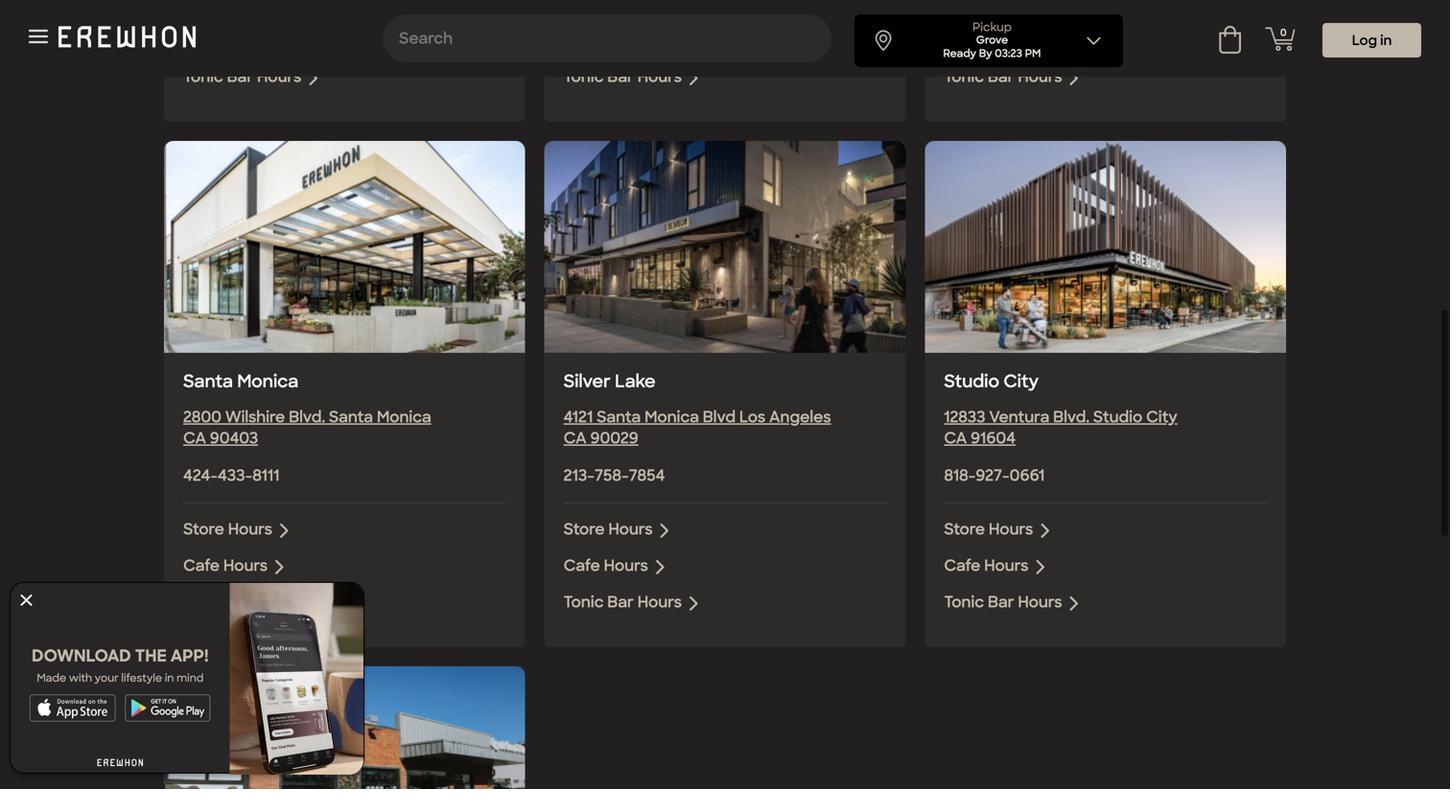 Task type: describe. For each thing, give the bounding box(es) containing it.
with
[[69, 672, 92, 685]]

download
[[32, 646, 131, 667]]

blvd. for city
[[1054, 407, 1090, 428]]

in inside 0 log in
[[1381, 32, 1392, 49]]

santa monica image
[[164, 141, 525, 353]]

ca for studio
[[944, 429, 967, 449]]

927-
[[976, 466, 1010, 486]]

made
[[37, 672, 66, 685]]

90403
[[210, 429, 258, 449]]

store hours for silver
[[564, 520, 653, 540]]

90029
[[590, 429, 639, 449]]

424-433-8111
[[183, 466, 280, 486]]

tooltip image for monica
[[277, 523, 291, 539]]

0 vertical spatial city
[[1004, 370, 1039, 393]]

grove
[[976, 33, 1008, 47]]

lifestyle
[[121, 672, 162, 685]]

03:23
[[995, 47, 1023, 60]]

your
[[95, 672, 119, 685]]

818-
[[944, 466, 976, 486]]

ca inside the 4121 santa monica blvd los angeles ca 90029
[[564, 429, 587, 449]]

12833 ventura blvd. studio city ca 91604
[[944, 407, 1178, 449]]

ventura
[[989, 407, 1050, 428]]

store hours for santa
[[183, 520, 272, 540]]

the
[[135, 646, 167, 667]]

8111
[[252, 466, 280, 486]]

7854
[[629, 466, 665, 486]]

close_icon image
[[20, 595, 32, 606]]

venice image
[[164, 667, 525, 790]]

blvd. for monica
[[289, 407, 325, 428]]

ca for santa
[[183, 429, 206, 449]]

log
[[1352, 32, 1378, 49]]

12833
[[944, 407, 986, 428]]

store for silver
[[564, 520, 605, 540]]

ready
[[944, 47, 977, 60]]

0
[[1281, 26, 1288, 39]]

cafe for studio city
[[944, 556, 981, 576]]

app!
[[171, 646, 209, 667]]

pickup
[[973, 20, 1012, 35]]

silver
[[564, 370, 611, 393]]

city inside 12833 ventura blvd. studio city ca 91604
[[1147, 407, 1178, 428]]

pm
[[1025, 47, 1041, 60]]

758-
[[595, 466, 629, 486]]

424-433-8111 link
[[183, 466, 280, 486]]

monica inside the 4121 santa monica blvd los angeles ca 90029
[[645, 407, 699, 428]]

mind
[[177, 672, 204, 685]]

studio inside 12833 ventura blvd. studio city ca 91604
[[1094, 407, 1143, 428]]

cafe for santa monica
[[183, 556, 220, 576]]



Task type: locate. For each thing, give the bounding box(es) containing it.
blvd
[[703, 407, 736, 428]]

2 store from the left
[[564, 520, 605, 540]]

cafe hours for santa monica
[[183, 556, 268, 576]]

1 horizontal spatial in
[[1381, 32, 1392, 49]]

2 horizontal spatial santa
[[597, 407, 641, 428]]

1 horizontal spatial store
[[564, 520, 605, 540]]

santa monica
[[183, 370, 298, 393]]

studio city
[[944, 370, 1039, 393]]

blvd. right the wilshire
[[289, 407, 325, 428]]

santa inside the 4121 santa monica blvd los angeles ca 90029
[[597, 407, 641, 428]]

4121
[[564, 407, 593, 428]]

blvd. right ventura
[[1054, 407, 1090, 428]]

1 horizontal spatial blvd.
[[1054, 407, 1090, 428]]

cafe hours for silver lake
[[564, 556, 648, 576]]

2800
[[183, 407, 222, 428]]

ca down 12833
[[944, 429, 967, 449]]

1 horizontal spatial monica
[[377, 407, 431, 428]]

monica inside 2800 wilshire blvd. santa monica ca 90403
[[377, 407, 431, 428]]

ca inside 2800 wilshire blvd. santa monica ca 90403
[[183, 429, 206, 449]]

studio city image
[[925, 141, 1286, 353]]

2 store hours from the left
[[564, 520, 653, 540]]

3 store hours from the left
[[944, 520, 1033, 540]]

0661
[[1010, 466, 1045, 486]]

los
[[739, 407, 766, 428]]

3 ca from the left
[[944, 429, 967, 449]]

0 horizontal spatial monica
[[237, 370, 298, 393]]

2 horizontal spatial store hours
[[944, 520, 1033, 540]]

1 ca from the left
[[183, 429, 206, 449]]

in inside download the app! made with your lifestyle in mind
[[165, 672, 174, 685]]

1 vertical spatial studio
[[1094, 407, 1143, 428]]

tooltip image for city
[[1038, 523, 1052, 539]]

2 ca from the left
[[564, 429, 587, 449]]

1 vertical spatial city
[[1147, 407, 1178, 428]]

tonic bar hours
[[183, 67, 301, 87], [564, 67, 682, 87], [944, 67, 1063, 87], [183, 593, 301, 613], [564, 593, 682, 613], [944, 593, 1063, 613]]

0 horizontal spatial blvd.
[[289, 407, 325, 428]]

in left "mind"
[[165, 672, 174, 685]]

cafe for silver lake
[[564, 556, 600, 576]]

0 horizontal spatial santa
[[183, 370, 233, 393]]

santa up 2800
[[183, 370, 233, 393]]

213-
[[564, 466, 595, 486]]

4121 santa monica blvd los angeles ca 90029
[[564, 407, 831, 449]]

433-
[[218, 466, 252, 486]]

213-758-7854
[[564, 466, 665, 486]]

tooltip image for lake
[[658, 523, 671, 539]]

store
[[183, 520, 224, 540], [564, 520, 605, 540], [944, 520, 985, 540]]

818-927-0661 link
[[944, 466, 1045, 486]]

2 horizontal spatial monica
[[645, 407, 699, 428]]

store for studio
[[944, 520, 985, 540]]

store hours down 758-
[[564, 520, 653, 540]]

2 blvd. from the left
[[1054, 407, 1090, 428]]

santa inside 2800 wilshire blvd. santa monica ca 90403
[[329, 407, 373, 428]]

lake
[[615, 370, 656, 393]]

hours
[[223, 30, 268, 51], [985, 30, 1029, 51], [257, 67, 301, 87], [638, 67, 682, 87], [1018, 67, 1063, 87], [228, 520, 272, 540], [609, 520, 653, 540], [989, 520, 1033, 540], [223, 556, 268, 576], [604, 556, 648, 576], [985, 556, 1029, 576], [257, 593, 301, 613], [638, 593, 682, 613], [1018, 593, 1063, 613]]

1 store hours from the left
[[183, 520, 272, 540]]

3 store from the left
[[944, 520, 985, 540]]

0 horizontal spatial ca
[[183, 429, 206, 449]]

1 blvd. from the left
[[289, 407, 325, 428]]

cafe hours for studio city
[[944, 556, 1029, 576]]

cafe hours
[[183, 30, 268, 51], [944, 30, 1029, 51], [183, 556, 268, 576], [564, 556, 648, 576], [944, 556, 1029, 576]]

studio
[[944, 370, 1000, 393], [1094, 407, 1143, 428]]

2800 wilshire blvd. santa monica ca 90403
[[183, 407, 431, 449]]

city
[[1004, 370, 1039, 393], [1147, 407, 1178, 428]]

424-
[[183, 466, 218, 486]]

by
[[979, 47, 993, 60]]

in right the 'log'
[[1381, 32, 1392, 49]]

silver lake
[[564, 370, 656, 393]]

store hours for studio
[[944, 520, 1033, 540]]

1 vertical spatial in
[[165, 672, 174, 685]]

1 horizontal spatial santa
[[329, 407, 373, 428]]

tooltip image
[[277, 523, 291, 539], [658, 523, 671, 539], [1038, 523, 1052, 539], [1034, 560, 1047, 575], [306, 596, 320, 611]]

wilshire
[[225, 407, 285, 428]]

blvd. inside 12833 ventura blvd. studio city ca 91604
[[1054, 407, 1090, 428]]

store hours down 424-433-8111
[[183, 520, 272, 540]]

pickup grove ready by 03:23 pm
[[944, 20, 1041, 60]]

bar
[[227, 67, 253, 87], [608, 67, 634, 87], [988, 67, 1015, 87], [227, 593, 253, 613], [608, 593, 634, 613], [988, 593, 1015, 613]]

download the app! made with your lifestyle in mind
[[32, 646, 209, 685]]

91604
[[971, 429, 1016, 449]]

ca inside 12833 ventura blvd. studio city ca 91604
[[944, 429, 967, 449]]

2 horizontal spatial store
[[944, 520, 985, 540]]

1 horizontal spatial city
[[1147, 407, 1178, 428]]

ca
[[183, 429, 206, 449], [564, 429, 587, 449], [944, 429, 967, 449]]

store down 424-
[[183, 520, 224, 540]]

store down 818-
[[944, 520, 985, 540]]

store hours down 927-
[[944, 520, 1033, 540]]

0 vertical spatial studio
[[944, 370, 1000, 393]]

0 horizontal spatial studio
[[944, 370, 1000, 393]]

1 horizontal spatial ca
[[564, 429, 587, 449]]

store hours
[[183, 520, 272, 540], [564, 520, 653, 540], [944, 520, 1033, 540]]

monica
[[237, 370, 298, 393], [377, 407, 431, 428], [645, 407, 699, 428]]

2 horizontal spatial ca
[[944, 429, 967, 449]]

213-758-7854 link
[[564, 466, 665, 486]]

cafe
[[183, 30, 220, 51], [944, 30, 981, 51], [183, 556, 220, 576], [564, 556, 600, 576], [944, 556, 981, 576]]

1 horizontal spatial store hours
[[564, 520, 653, 540]]

818-927-0661
[[944, 466, 1045, 486]]

0 horizontal spatial in
[[165, 672, 174, 685]]

Search text field
[[383, 14, 832, 62]]

blvd.
[[289, 407, 325, 428], [1054, 407, 1090, 428]]

store for santa
[[183, 520, 224, 540]]

santa right the wilshire
[[329, 407, 373, 428]]

tooltip image
[[1034, 34, 1047, 49], [306, 70, 320, 86], [687, 70, 700, 86], [1067, 70, 1081, 86], [273, 560, 286, 575], [653, 560, 667, 575], [687, 596, 700, 611], [1067, 596, 1081, 611]]

0 horizontal spatial store hours
[[183, 520, 272, 540]]

ca down 2800
[[183, 429, 206, 449]]

blvd. inside 2800 wilshire blvd. santa monica ca 90403
[[289, 407, 325, 428]]

0 horizontal spatial store
[[183, 520, 224, 540]]

santa up the 90029
[[597, 407, 641, 428]]

0 horizontal spatial city
[[1004, 370, 1039, 393]]

in
[[1381, 32, 1392, 49], [165, 672, 174, 685]]

tonic
[[183, 67, 223, 87], [564, 67, 604, 87], [944, 67, 984, 87], [183, 593, 223, 613], [564, 593, 604, 613], [944, 593, 984, 613]]

store down 213-
[[564, 520, 605, 540]]

santa
[[183, 370, 233, 393], [329, 407, 373, 428], [597, 407, 641, 428]]

silver lake image
[[545, 141, 906, 353]]

0 log in
[[1281, 26, 1392, 49]]

1 store from the left
[[183, 520, 224, 540]]

ca down 4121 on the bottom left of the page
[[564, 429, 587, 449]]

1 horizontal spatial studio
[[1094, 407, 1143, 428]]

angeles
[[769, 407, 831, 428]]

0 vertical spatial in
[[1381, 32, 1392, 49]]



Task type: vqa. For each thing, say whether or not it's contained in the screenshot.
PM
yes



